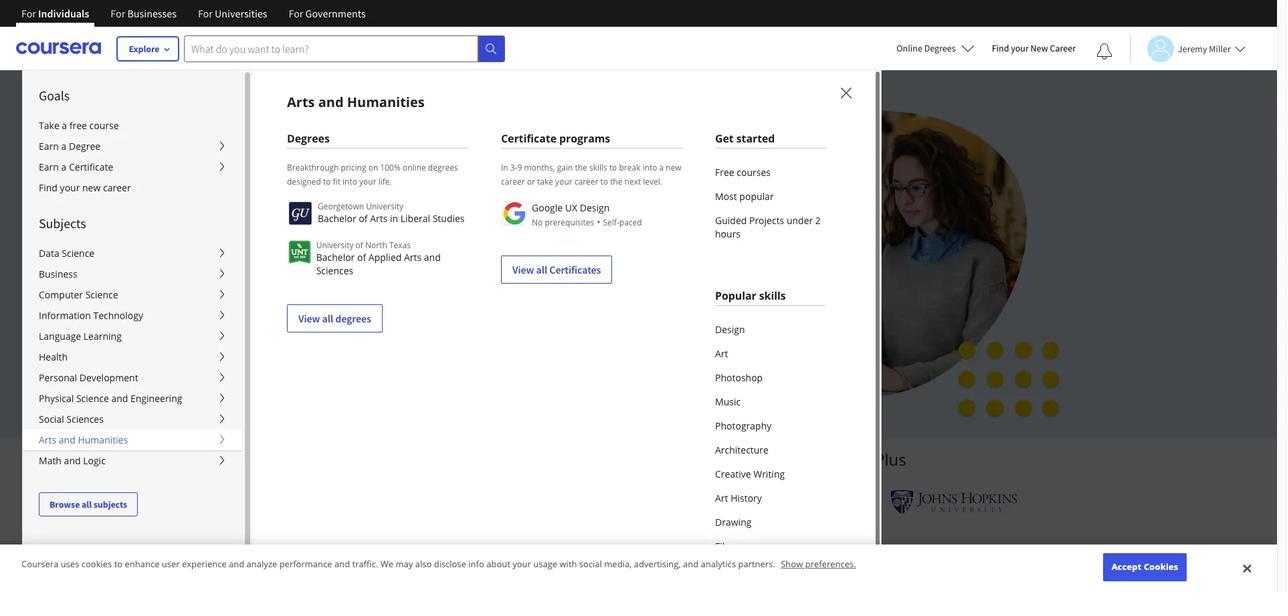 Task type: locate. For each thing, give the bounding box(es) containing it.
find inside explore menu element
[[39, 181, 58, 194]]

programs
[[560, 131, 610, 146]]

1 vertical spatial bachelor
[[316, 251, 355, 264]]

arts and humanities inside menu item
[[287, 93, 425, 111]]

jeremy miller button
[[1130, 35, 1246, 62]]

arts and humanities
[[287, 93, 425, 111], [39, 434, 128, 446]]

university
[[366, 201, 404, 212], [316, 240, 354, 251]]

your inside unlimited access to 7,000+ world-class courses, hands-on projects, and job-ready certificate programs—all included in your subscription
[[251, 235, 282, 255]]

1 vertical spatial find
[[39, 181, 58, 194]]

humanities up coursera plus image
[[347, 93, 425, 111]]

new right break
[[666, 162, 682, 173]]

sciences down physical science and engineering
[[66, 413, 104, 426]]

0 horizontal spatial into
[[343, 176, 357, 187]]

sas image
[[706, 492, 757, 513]]

degrees inside list
[[335, 312, 371, 325]]

your left new
[[1011, 42, 1029, 54]]

degrees up breakthrough
[[287, 131, 330, 146]]

subscription
[[286, 235, 371, 255]]

0 vertical spatial with
[[767, 448, 799, 470]]

bachelor down the access
[[318, 212, 356, 225]]

list
[[715, 161, 827, 246], [715, 318, 827, 592]]

2 horizontal spatial all
[[536, 263, 548, 276]]

to inside breakthrough pricing on 100% online degrees designed to fit into your life.
[[323, 176, 331, 187]]

your inside in 3-9 months, gain the skills to break into a new career or take your career to the next level.
[[556, 176, 573, 187]]

0 vertical spatial degrees
[[925, 42, 956, 54]]

and left "analyze"
[[229, 558, 244, 570]]

for for universities
[[198, 7, 213, 20]]

0 horizontal spatial skills
[[590, 162, 608, 173]]

view all certificates link
[[501, 256, 613, 284]]

1 vertical spatial earn
[[39, 161, 59, 173]]

on left 100%
[[369, 162, 378, 173]]

1 vertical spatial university
[[316, 240, 354, 251]]

university of north texas logo image
[[288, 240, 311, 264]]

0 horizontal spatial sciences
[[66, 413, 104, 426]]

humanities inside menu item
[[347, 93, 425, 111]]

your
[[1011, 42, 1029, 54], [359, 176, 377, 187], [556, 176, 573, 187], [60, 181, 80, 194], [251, 235, 282, 255], [513, 558, 531, 570]]

development
[[79, 371, 138, 384]]

skills inside in 3-9 months, gain the skills to break into a new career or take your career to the next level.
[[590, 162, 608, 173]]

coursera left the plus
[[803, 448, 871, 470]]

or inside in 3-9 months, gain the skills to break into a new career or take your career to the next level.
[[527, 176, 535, 187]]

and up subscription
[[313, 211, 339, 231]]

your down projects,
[[251, 235, 282, 255]]

sciences down subscription
[[316, 264, 353, 277]]

on inside breakthrough pricing on 100% online degrees designed to fit into your life.
[[369, 162, 378, 173]]

1 art from the top
[[715, 347, 728, 360]]

0 horizontal spatial on
[[369, 162, 378, 173]]

1 vertical spatial degrees
[[287, 131, 330, 146]]

degrees inside arts and humanities menu item
[[287, 131, 330, 146]]

0 vertical spatial find
[[992, 42, 1009, 54]]

1 vertical spatial the
[[610, 176, 623, 187]]

1 horizontal spatial degrees
[[428, 162, 458, 173]]

computer
[[39, 288, 83, 301]]

0 horizontal spatial find
[[39, 181, 58, 194]]

help center image
[[1243, 557, 1259, 574]]

personal development button
[[23, 367, 242, 388]]

2 art from the top
[[715, 492, 728, 505]]

close image
[[837, 84, 855, 101], [837, 84, 855, 101], [837, 84, 855, 101], [837, 84, 855, 101], [837, 84, 855, 101], [837, 84, 855, 101], [837, 84, 855, 101], [838, 84, 855, 102]]

0 horizontal spatial career
[[103, 181, 131, 194]]

explore button
[[117, 37, 179, 61]]

performance
[[280, 558, 332, 570]]

into inside in 3-9 months, gain the skills to break into a new career or take your career to the next level.
[[643, 162, 657, 173]]

access
[[322, 188, 366, 208]]

free courses
[[715, 166, 771, 179]]

science up information technology
[[85, 288, 118, 301]]

or left take at the left of page
[[527, 176, 535, 187]]

certificate up 9
[[501, 131, 557, 146]]

to up hands-
[[601, 176, 608, 187]]

1 vertical spatial sciences
[[66, 413, 104, 426]]

into right the 'fit'
[[343, 176, 357, 187]]

earn a certificate
[[39, 161, 113, 173]]

design
[[580, 201, 610, 214], [715, 323, 745, 336]]

career inside find your new career link
[[103, 181, 131, 194]]

view
[[513, 263, 534, 276], [298, 312, 320, 325]]

0 horizontal spatial all
[[82, 499, 92, 511]]

1 horizontal spatial the
[[610, 176, 623, 187]]

1 vertical spatial new
[[82, 181, 101, 194]]

language learning button
[[23, 326, 242, 347]]

0 vertical spatial bachelor
[[318, 212, 356, 225]]

earn a certificate button
[[23, 157, 242, 177]]

0 vertical spatial university
[[366, 201, 404, 212]]

0 horizontal spatial the
[[575, 162, 587, 173]]

art history
[[715, 492, 762, 505]]

view up day
[[298, 312, 320, 325]]

find for find your new career
[[39, 181, 58, 194]]

arts up math
[[39, 434, 56, 446]]

1 vertical spatial art
[[715, 492, 728, 505]]

the left next
[[610, 176, 623, 187]]

take a free course link
[[23, 115, 242, 136]]

certificate up find your new career in the left of the page
[[69, 161, 113, 173]]

degrees
[[428, 162, 458, 173], [335, 312, 371, 325]]

free up most
[[715, 166, 735, 179]]

for left individuals
[[21, 7, 36, 20]]

2 vertical spatial science
[[76, 392, 109, 405]]

new
[[1031, 42, 1048, 54]]

1 horizontal spatial design
[[715, 323, 745, 336]]

find your new career
[[992, 42, 1076, 54]]

music link
[[715, 390, 827, 414]]

1 horizontal spatial arts and humanities
[[287, 93, 425, 111]]

1 vertical spatial all
[[322, 312, 333, 325]]

career down 3-
[[501, 176, 525, 187]]

and down social sciences
[[59, 434, 75, 446]]

new inside in 3-9 months, gain the skills to break into a new career or take your career to the next level.
[[666, 162, 682, 173]]

view all certificates list
[[501, 200, 683, 284]]

to down life.
[[370, 188, 384, 208]]

language
[[39, 330, 81, 343]]

humanities up logic
[[78, 434, 128, 446]]

1 horizontal spatial degrees
[[925, 42, 956, 54]]

list for skills
[[715, 318, 827, 592]]

projects
[[750, 214, 785, 227]]

0 horizontal spatial view
[[298, 312, 320, 325]]

earn down take
[[39, 140, 59, 153]]

1 vertical spatial or
[[251, 362, 263, 375]]

1 horizontal spatial sciences
[[316, 264, 353, 277]]

0 vertical spatial all
[[536, 263, 548, 276]]

your down earn a certificate
[[60, 181, 80, 194]]

or inside or button
[[251, 362, 263, 375]]

design inside google ux design no prerequisites • self-paced
[[580, 201, 610, 214]]

into for certificate programs
[[643, 162, 657, 173]]

usage
[[534, 558, 558, 570]]

degrees right online
[[428, 162, 458, 173]]

skills up design link
[[759, 288, 786, 303]]

and
[[318, 93, 344, 111], [313, 211, 339, 231], [424, 251, 441, 264], [111, 392, 128, 405], [59, 434, 75, 446], [648, 448, 677, 470], [64, 454, 81, 467], [229, 558, 244, 570], [335, 558, 350, 570], [683, 558, 699, 570]]

art left 'history'
[[715, 492, 728, 505]]

career up hands-
[[575, 176, 599, 187]]

0 horizontal spatial degrees
[[287, 131, 330, 146]]

1 horizontal spatial all
[[322, 312, 333, 325]]

and inside unlimited access to 7,000+ world-class courses, hands-on projects, and job-ready certificate programs—all included in your subscription
[[313, 211, 339, 231]]

1 vertical spatial into
[[343, 176, 357, 187]]

in right paced
[[648, 211, 660, 231]]

your inside breakthrough pricing on 100% online degrees designed to fit into your life.
[[359, 176, 377, 187]]

a up level.
[[660, 162, 664, 173]]

design link
[[715, 318, 827, 342]]

take
[[39, 119, 59, 132]]

and left logic
[[64, 454, 81, 467]]

job-
[[343, 211, 370, 231]]

2 list from the top
[[715, 318, 827, 592]]

in
[[648, 211, 660, 231], [390, 212, 398, 225]]

universities
[[558, 448, 644, 470]]

None search field
[[184, 35, 505, 62]]

into up level.
[[643, 162, 657, 173]]

0 vertical spatial science
[[62, 247, 95, 260]]

0 vertical spatial sciences
[[316, 264, 353, 277]]

science inside dropdown button
[[62, 247, 95, 260]]

into inside breakthrough pricing on 100% online degrees designed to fit into your life.
[[343, 176, 357, 187]]

2
[[816, 214, 821, 227]]

4 for from the left
[[289, 7, 303, 20]]

and right texas
[[424, 251, 441, 264]]

science inside "popup button"
[[85, 288, 118, 301]]

0 vertical spatial certificate
[[501, 131, 557, 146]]

goals
[[39, 87, 70, 104]]

earn
[[39, 140, 59, 153], [39, 161, 59, 173]]

humanities
[[347, 93, 425, 111], [78, 434, 128, 446]]

art up the "photoshop"
[[715, 347, 728, 360]]

jeremy miller
[[1179, 42, 1231, 55]]

courses,
[[518, 188, 575, 208]]

find left new
[[992, 42, 1009, 54]]

1 horizontal spatial skills
[[759, 288, 786, 303]]

0 horizontal spatial with
[[560, 558, 577, 570]]

arts and humanities group
[[22, 70, 1288, 592]]

1 horizontal spatial in
[[648, 211, 660, 231]]

for left "governments" on the top left of page
[[289, 7, 303, 20]]

in inside georgetown university bachelor of arts in liberal studies
[[390, 212, 398, 225]]

math and logic
[[39, 454, 106, 467]]

no
[[532, 217, 543, 228]]

list item
[[715, 559, 827, 592]]

arts inside georgetown university bachelor of arts in liberal studies
[[370, 212, 388, 225]]

0 vertical spatial skills
[[590, 162, 608, 173]]

1 vertical spatial list
[[715, 318, 827, 592]]

career down earn a certificate dropdown button
[[103, 181, 131, 194]]

also
[[415, 558, 432, 570]]

1 earn from the top
[[39, 140, 59, 153]]

data science
[[39, 247, 95, 260]]

science down personal development
[[76, 392, 109, 405]]

engineering
[[131, 392, 182, 405]]

all for certificates
[[536, 263, 548, 276]]

2 vertical spatial all
[[82, 499, 92, 511]]

a left degree
[[61, 140, 66, 153]]

0 horizontal spatial humanities
[[78, 434, 128, 446]]

computer science
[[39, 288, 118, 301]]

ready
[[370, 211, 409, 231]]

and inside 'popup button'
[[59, 434, 75, 446]]

data science button
[[23, 243, 242, 264]]

for left businesses
[[111, 7, 125, 20]]

view down no
[[513, 263, 534, 276]]

find your new career
[[39, 181, 131, 194]]

1 vertical spatial design
[[715, 323, 745, 336]]

0 horizontal spatial coursera
[[21, 558, 58, 570]]

0 horizontal spatial degrees
[[335, 312, 371, 325]]

skills up hands-
[[590, 162, 608, 173]]

0 horizontal spatial new
[[82, 181, 101, 194]]

hours
[[715, 228, 741, 240]]

0 vertical spatial into
[[643, 162, 657, 173]]

humanities inside 'popup button'
[[78, 434, 128, 446]]

1 vertical spatial on
[[626, 188, 644, 208]]

started
[[737, 131, 775, 146]]

of left ready
[[359, 212, 368, 225]]

all inside 'link'
[[536, 263, 548, 276]]

0 vertical spatial art
[[715, 347, 728, 360]]

find down earn a certificate
[[39, 181, 58, 194]]

1 horizontal spatial on
[[626, 188, 644, 208]]

science for physical
[[76, 392, 109, 405]]

may
[[396, 558, 413, 570]]

science
[[62, 247, 95, 260], [85, 288, 118, 301], [76, 392, 109, 405]]

to left the 'fit'
[[323, 176, 331, 187]]

view all degrees link
[[287, 305, 383, 333]]

1 horizontal spatial into
[[643, 162, 657, 173]]

subjects
[[94, 499, 127, 511]]

1 horizontal spatial view
[[513, 263, 534, 276]]

1 horizontal spatial certificate
[[501, 131, 557, 146]]

on down next
[[626, 188, 644, 208]]

earn down earn a degree
[[39, 161, 59, 173]]

we
[[381, 558, 394, 570]]

1 horizontal spatial find
[[992, 42, 1009, 54]]

0 horizontal spatial or
[[251, 362, 263, 375]]

university down job-
[[316, 240, 354, 251]]

0 horizontal spatial free
[[326, 331, 346, 344]]

1 horizontal spatial new
[[666, 162, 682, 173]]

0 horizontal spatial university
[[316, 240, 354, 251]]

list item inside arts and humanities menu item
[[715, 559, 827, 592]]

music
[[715, 396, 741, 408]]

business
[[39, 268, 77, 280]]

list containing free courses
[[715, 161, 827, 246]]

social sciences
[[39, 413, 104, 426]]

arts right job-
[[370, 212, 388, 225]]

1 vertical spatial degrees
[[335, 312, 371, 325]]

photoshop link
[[715, 366, 827, 390]]

1 vertical spatial skills
[[759, 288, 786, 303]]

all inside button
[[82, 499, 92, 511]]

1 vertical spatial arts and humanities
[[39, 434, 128, 446]]

0 vertical spatial earn
[[39, 140, 59, 153]]

disclose
[[434, 558, 466, 570]]

1 for from the left
[[21, 7, 36, 20]]

1 horizontal spatial career
[[501, 176, 525, 187]]

certificate programs
[[501, 131, 610, 146]]

creative writing
[[715, 468, 785, 481]]

0 horizontal spatial arts and humanities
[[39, 434, 128, 446]]

0 vertical spatial humanities
[[347, 93, 425, 111]]

2 for from the left
[[111, 7, 125, 20]]

architecture
[[715, 444, 769, 456]]

georgetown university logo image
[[288, 201, 313, 226]]

0 horizontal spatial design
[[580, 201, 610, 214]]

certificate
[[501, 131, 557, 146], [69, 161, 113, 173]]

1 vertical spatial view
[[298, 312, 320, 325]]

1 horizontal spatial free
[[715, 166, 735, 179]]

2 earn from the top
[[39, 161, 59, 173]]

view inside 'link'
[[513, 263, 534, 276]]

new down earn a certificate
[[82, 181, 101, 194]]

arts and humanities up coursera plus image
[[287, 93, 425, 111]]

1 list from the top
[[715, 161, 827, 246]]

drawing link
[[715, 511, 827, 535]]

0 horizontal spatial in
[[390, 212, 398, 225]]

arts and humanities up logic
[[39, 434, 128, 446]]

a left free on the left of page
[[62, 119, 67, 132]]

take
[[537, 176, 553, 187]]

0 vertical spatial or
[[527, 176, 535, 187]]

earn a degree
[[39, 140, 100, 153]]

the right "gain"
[[575, 162, 587, 173]]

•
[[597, 215, 601, 228]]

1 horizontal spatial or
[[527, 176, 535, 187]]

bachelor right university of north texas logo on the left of the page
[[316, 251, 355, 264]]

1 horizontal spatial coursera
[[803, 448, 871, 470]]

and inside university of north texas bachelor of applied arts and sciences
[[424, 251, 441, 264]]

0 vertical spatial arts and humanities
[[287, 93, 425, 111]]

earn for earn a certificate
[[39, 161, 59, 173]]

on inside unlimited access to 7,000+ world-class courses, hands-on projects, and job-ready certificate programs—all included in your subscription
[[626, 188, 644, 208]]

science up the "business"
[[62, 247, 95, 260]]

a down earn a degree
[[61, 161, 66, 173]]

1 horizontal spatial university
[[366, 201, 404, 212]]

1 vertical spatial coursera
[[21, 558, 58, 570]]

0 vertical spatial on
[[369, 162, 378, 173]]

bachelor inside university of north texas bachelor of applied arts and sciences
[[316, 251, 355, 264]]

free down view all degrees
[[326, 331, 346, 344]]

design down popular
[[715, 323, 745, 336]]

degrees right online
[[925, 42, 956, 54]]

trial
[[348, 331, 369, 344]]

for left universities
[[198, 7, 213, 20]]

0 vertical spatial view
[[513, 263, 534, 276]]

for for individuals
[[21, 7, 36, 20]]

design up • at the left of the page
[[580, 201, 610, 214]]

or down '$59'
[[251, 362, 263, 375]]

3 for from the left
[[198, 7, 213, 20]]

photoshop
[[715, 371, 763, 384]]

arts right applied
[[404, 251, 422, 264]]

university down life.
[[366, 201, 404, 212]]

coursera left the uses at the bottom of page
[[21, 558, 58, 570]]

johns hopkins university image
[[890, 490, 1018, 515]]

0 vertical spatial free
[[715, 166, 735, 179]]

a for free
[[62, 119, 67, 132]]

1 vertical spatial free
[[326, 331, 346, 344]]

a for certificate
[[61, 161, 66, 173]]

degrees up trial
[[335, 312, 371, 325]]

university inside georgetown university bachelor of arts in liberal studies
[[366, 201, 404, 212]]

your down "gain"
[[556, 176, 573, 187]]

get
[[715, 131, 734, 146]]

0 vertical spatial new
[[666, 162, 682, 173]]

view for view all certificates
[[513, 263, 534, 276]]

arts and humanities menu item
[[252, 70, 1288, 592]]

close image
[[837, 84, 855, 101], [837, 84, 855, 101], [837, 84, 855, 101], [837, 84, 855, 101]]

with left the social
[[560, 558, 577, 570]]

1 horizontal spatial humanities
[[347, 93, 425, 111]]

1 vertical spatial certificate
[[69, 161, 113, 173]]

of left applied
[[357, 251, 366, 264]]

personal development
[[39, 371, 138, 384]]

0 vertical spatial design
[[580, 201, 610, 214]]

in left the "liberal"
[[390, 212, 398, 225]]

your left life.
[[359, 176, 377, 187]]

0 vertical spatial list
[[715, 161, 827, 246]]

designed
[[287, 176, 321, 187]]

science inside popup button
[[76, 392, 109, 405]]

1 vertical spatial science
[[85, 288, 118, 301]]

online degrees button
[[886, 33, 986, 63]]

list containing design
[[715, 318, 827, 592]]

0 horizontal spatial certificate
[[69, 161, 113, 173]]

career
[[1050, 42, 1076, 54]]

7-
[[297, 331, 306, 344]]

1 vertical spatial humanities
[[78, 434, 128, 446]]

view for view all degrees
[[298, 312, 320, 325]]

take a free course
[[39, 119, 119, 132]]

with down photography link at the bottom right of the page
[[767, 448, 799, 470]]

0 vertical spatial degrees
[[428, 162, 458, 173]]

new
[[666, 162, 682, 173], [82, 181, 101, 194]]

banner navigation
[[11, 0, 377, 37]]



Task type: describe. For each thing, give the bounding box(es) containing it.
view all degrees list
[[287, 200, 469, 333]]

user
[[162, 558, 180, 570]]

and left analytics
[[683, 558, 699, 570]]

applied
[[369, 251, 402, 264]]

sciences inside university of north texas bachelor of applied arts and sciences
[[316, 264, 353, 277]]

liberal
[[401, 212, 430, 225]]

your right about
[[513, 558, 531, 570]]

start 7-day free trial button
[[251, 321, 391, 354]]

fit
[[333, 176, 341, 187]]

$59 /month, cancel anytime
[[251, 300, 378, 313]]

get started
[[715, 131, 775, 146]]

in 3-9 months, gain the skills to break into a new career or take your career to the next level.
[[501, 162, 682, 187]]

information
[[39, 309, 91, 322]]

media,
[[604, 558, 632, 570]]

a inside in 3-9 months, gain the skills to break into a new career or take your career to the next level.
[[660, 162, 664, 173]]

creative writing link
[[715, 462, 827, 487]]

a for degree
[[61, 140, 66, 153]]

drawing
[[715, 516, 752, 529]]

cookies
[[82, 558, 112, 570]]

1 vertical spatial with
[[560, 558, 577, 570]]

math and logic button
[[23, 450, 242, 471]]

find your new career link
[[986, 40, 1083, 57]]

day
[[306, 331, 324, 344]]

in
[[501, 162, 508, 173]]

self-
[[603, 217, 620, 228]]

course
[[89, 119, 119, 132]]

information technology
[[39, 309, 143, 322]]

physical
[[39, 392, 74, 405]]

georgetown university bachelor of arts in liberal studies
[[318, 201, 465, 225]]

list for started
[[715, 161, 827, 246]]

guided projects under 2 hours
[[715, 214, 821, 240]]

months,
[[524, 162, 555, 173]]

degrees inside breakthrough pricing on 100% online degrees designed to fit into your life.
[[428, 162, 458, 173]]

coursera plus image
[[251, 126, 454, 146]]

to right cookies
[[114, 558, 123, 570]]

3-
[[511, 162, 518, 173]]

individuals
[[38, 7, 89, 20]]

information technology button
[[23, 305, 242, 326]]

certificate inside arts and humanities menu item
[[501, 131, 557, 146]]

new inside explore menu element
[[82, 181, 101, 194]]

to left break
[[610, 162, 617, 173]]

business button
[[23, 264, 242, 284]]

language learning
[[39, 330, 122, 343]]

photography link
[[715, 414, 827, 438]]

find for find your new career
[[992, 42, 1009, 54]]

coursera image
[[16, 38, 101, 59]]

advertising,
[[634, 558, 681, 570]]

leading universities and companies with coursera plus
[[495, 448, 907, 470]]

your inside find your new career link
[[1011, 42, 1029, 54]]

paced
[[620, 217, 642, 228]]

writing
[[754, 468, 785, 481]]

browse
[[50, 499, 80, 511]]

arts inside university of north texas bachelor of applied arts and sciences
[[404, 251, 422, 264]]

arts inside 'popup button'
[[39, 434, 56, 446]]

and down development
[[111, 392, 128, 405]]

cancel
[[307, 300, 337, 313]]

to inside unlimited access to 7,000+ world-class courses, hands-on projects, and job-ready certificate programs—all included in your subscription
[[370, 188, 384, 208]]

analytics
[[701, 558, 736, 570]]

of left north
[[356, 240, 363, 251]]

into for degrees
[[343, 176, 357, 187]]

degrees inside dropdown button
[[925, 42, 956, 54]]

and left traffic.
[[335, 558, 350, 570]]

your inside find your new career link
[[60, 181, 80, 194]]

bachelor inside georgetown university bachelor of arts in liberal studies
[[318, 212, 356, 225]]

break
[[619, 162, 641, 173]]

view all certificates
[[513, 263, 601, 276]]

in inside unlimited access to 7,000+ world-class courses, hands-on projects, and job-ready certificate programs—all included in your subscription
[[648, 211, 660, 231]]

social
[[579, 558, 602, 570]]

data
[[39, 247, 59, 260]]

coursera uses cookies to enhance user experience and analyze performance and traffic. we may also disclose info about your usage with social media, advertising, and analytics partners. show preferences.
[[21, 558, 856, 570]]

prerequisites
[[545, 217, 594, 228]]

show preferences. link
[[781, 558, 856, 570]]

technology
[[93, 309, 143, 322]]

accept cookies button
[[1104, 554, 1187, 582]]

all for subjects
[[82, 499, 92, 511]]

explore
[[129, 43, 160, 55]]

free inside button
[[326, 331, 346, 344]]

earn for earn a degree
[[39, 140, 59, 153]]

personal
[[39, 371, 77, 384]]

browse all subjects button
[[39, 493, 138, 517]]

0 vertical spatial coursera
[[803, 448, 871, 470]]

included
[[585, 211, 644, 231]]

world-
[[437, 188, 481, 208]]

for for governments
[[289, 7, 303, 20]]

and left companies at the right of the page
[[648, 448, 677, 470]]

health
[[39, 351, 68, 363]]

and up coursera plus image
[[318, 93, 344, 111]]

0 vertical spatial the
[[575, 162, 587, 173]]

1 horizontal spatial with
[[767, 448, 799, 470]]

all for degrees
[[322, 312, 333, 325]]

social sciences button
[[23, 409, 242, 430]]

logic
[[83, 454, 106, 467]]

or button
[[251, 362, 476, 376]]

governments
[[306, 7, 366, 20]]

accept cookies
[[1112, 561, 1179, 573]]

courses
[[737, 166, 771, 179]]

popular
[[740, 190, 774, 203]]

film
[[715, 540, 734, 553]]

free inside "link"
[[715, 166, 735, 179]]

arts up coursera plus image
[[287, 93, 315, 111]]

most
[[715, 190, 737, 203]]

free
[[69, 119, 87, 132]]

university inside university of north texas bachelor of applied arts and sciences
[[316, 240, 354, 251]]

certificate
[[412, 211, 480, 231]]

9
[[518, 162, 522, 173]]

2 horizontal spatial career
[[575, 176, 599, 187]]

computer science button
[[23, 284, 242, 305]]

google
[[532, 201, 563, 214]]

enhance
[[125, 558, 160, 570]]

science for data
[[62, 247, 95, 260]]

popular skills
[[715, 288, 786, 303]]

show notifications image
[[1097, 44, 1113, 60]]

anytime
[[339, 300, 378, 313]]

partners.
[[739, 558, 776, 570]]

art for art
[[715, 347, 728, 360]]

arts and humanities inside 'popup button'
[[39, 434, 128, 446]]

start 7-day free trial
[[272, 331, 369, 344]]

for for businesses
[[111, 7, 125, 20]]

gain
[[557, 162, 573, 173]]

miller
[[1209, 42, 1231, 55]]

certificate inside earn a certificate dropdown button
[[69, 161, 113, 173]]

experience
[[182, 558, 227, 570]]

free courses link
[[715, 161, 827, 185]]

sciences inside social sciences popup button
[[66, 413, 104, 426]]

pricing
[[341, 162, 366, 173]]

of inside georgetown university bachelor of arts in liberal studies
[[359, 212, 368, 225]]

traffic.
[[352, 558, 378, 570]]

What do you want to learn? text field
[[184, 35, 479, 62]]

art for art history
[[715, 492, 728, 505]]

explore menu element
[[23, 70, 242, 517]]

info
[[469, 558, 484, 570]]

partnername logo image
[[503, 201, 527, 226]]

view all degrees
[[298, 312, 371, 325]]

science for computer
[[85, 288, 118, 301]]

for businesses
[[111, 7, 177, 20]]

breakthrough
[[287, 162, 339, 173]]



Task type: vqa. For each thing, say whether or not it's contained in the screenshot.
View related to View all Certificates
yes



